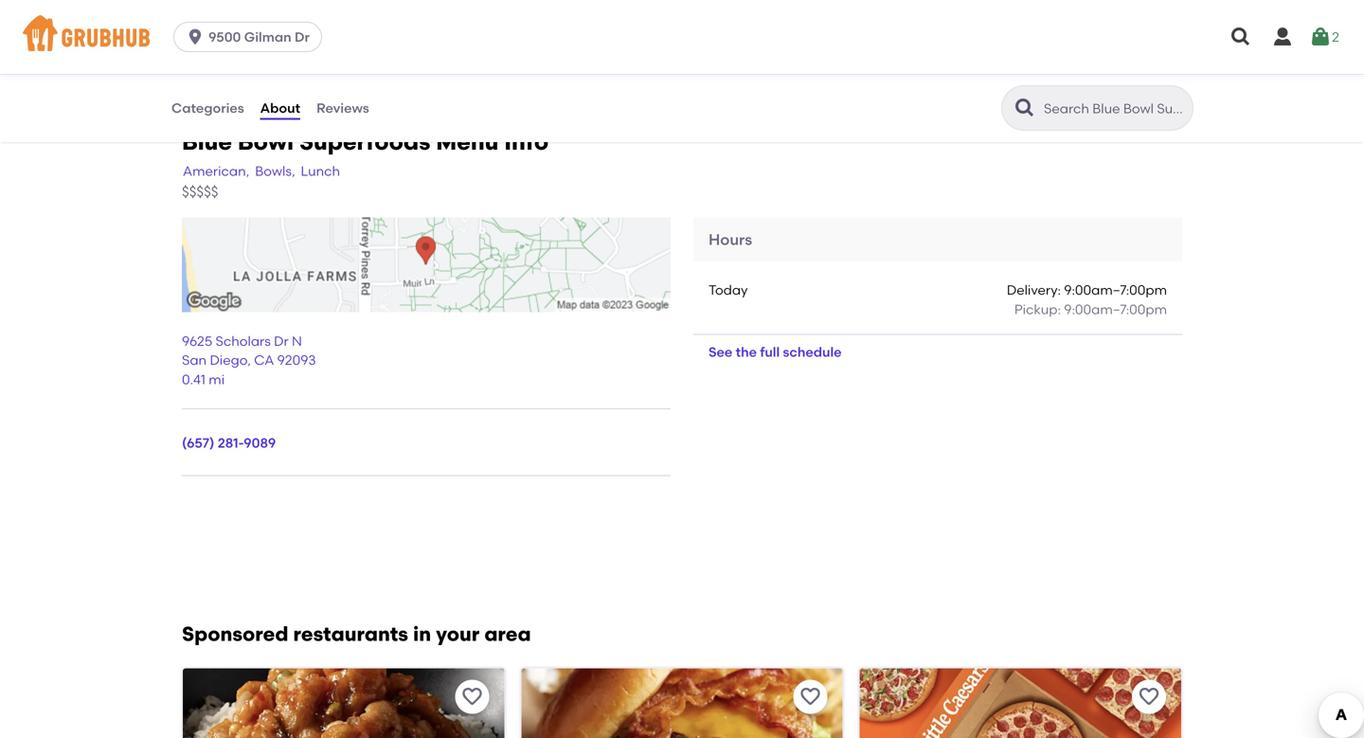Task type: vqa. For each thing, say whether or not it's contained in the screenshot.
1st $8 from left
no



Task type: describe. For each thing, give the bounding box(es) containing it.
$$$$$
[[182, 183, 218, 200]]

schedule
[[783, 344, 842, 360]]

restaurants
[[293, 622, 408, 646]]

see
[[709, 344, 733, 360]]

2 button
[[1310, 20, 1340, 54]]

categories
[[172, 100, 244, 116]]

9:00am–7:00pm for delivery: 9:00am–7:00pm
[[1064, 282, 1167, 298]]

scholars
[[216, 333, 271, 349]]

san
[[182, 352, 207, 368]]

bj's restaurant & brewhouse logo image
[[522, 669, 843, 738]]

save this restaurant button for bj's restaurant & brewhouse logo
[[794, 680, 828, 714]]

main navigation navigation
[[0, 0, 1365, 74]]

lunch button
[[300, 161, 341, 182]]

american, button
[[182, 161, 250, 182]]

9089
[[244, 435, 276, 451]]

save this restaurant button for the p.f. chang's logo
[[455, 680, 489, 714]]

about
[[260, 100, 300, 116]]

Search Blue Bowl Superfoods search field
[[1042, 100, 1187, 118]]

mi
[[209, 371, 225, 388]]

bowls,
[[255, 163, 295, 179]]

gilman
[[244, 29, 292, 45]]

0.41
[[182, 371, 206, 388]]

pickup:
[[1015, 301, 1061, 317]]

blue bowl superfoods menu info american, bowls, lunch $$$$$
[[182, 128, 549, 200]]

superfoods
[[299, 128, 431, 155]]

sponsored restaurants in your area
[[182, 622, 531, 646]]

sponsored
[[182, 622, 289, 646]]

reviews button
[[316, 74, 370, 142]]

(657) 281-9089
[[182, 435, 276, 451]]

p.f. chang's logo image
[[183, 669, 504, 738]]

281-
[[218, 435, 244, 451]]

(657) 281-9089 button
[[182, 433, 276, 453]]

dr for gilman
[[295, 29, 310, 45]]

,
[[248, 352, 251, 368]]

save this restaurant button for little caesars pizza logo
[[1132, 680, 1167, 714]]

9:00am–7:00pm for pickup: 9:00am–7:00pm
[[1064, 301, 1167, 317]]



Task type: locate. For each thing, give the bounding box(es) containing it.
diego
[[210, 352, 248, 368]]

0 horizontal spatial dr
[[274, 333, 289, 349]]

9625 scholars dr n san diego , ca 92093 0.41 mi
[[182, 333, 316, 388]]

about button
[[259, 74, 301, 142]]

1 horizontal spatial dr
[[295, 29, 310, 45]]

dr right gilman
[[295, 29, 310, 45]]

1 horizontal spatial save this restaurant button
[[794, 680, 828, 714]]

9625
[[182, 333, 212, 349]]

ca
[[254, 352, 274, 368]]

save this restaurant image for save this restaurant button for the p.f. chang's logo
[[461, 686, 484, 709]]

hours
[[709, 230, 752, 249]]

reviews
[[317, 100, 369, 116]]

dr left n
[[274, 333, 289, 349]]

little caesars pizza logo image
[[860, 669, 1182, 738]]

your
[[436, 622, 480, 646]]

1 horizontal spatial save this restaurant image
[[799, 686, 822, 709]]

2 save this restaurant image from the left
[[799, 686, 822, 709]]

search icon image
[[1014, 97, 1037, 119]]

(657)
[[182, 435, 215, 451]]

9:00am–7:00pm up pickup: 9:00am–7:00pm
[[1064, 282, 1167, 298]]

svg image
[[1230, 26, 1253, 48], [1272, 26, 1294, 48], [1310, 26, 1332, 48], [186, 27, 205, 46]]

svg image inside 2 button
[[1310, 26, 1332, 48]]

dr inside 9625 scholars dr n san diego , ca 92093 0.41 mi
[[274, 333, 289, 349]]

bowl
[[238, 128, 294, 155]]

blue
[[182, 128, 232, 155]]

today
[[709, 282, 748, 298]]

lunch
[[301, 163, 340, 179]]

full
[[760, 344, 780, 360]]

92093
[[277, 352, 316, 368]]

bowls, button
[[254, 161, 296, 182]]

delivery: 9:00am–7:00pm
[[1007, 282, 1167, 298]]

0 vertical spatial dr
[[295, 29, 310, 45]]

1 vertical spatial dr
[[274, 333, 289, 349]]

delivery:
[[1007, 282, 1061, 298]]

info
[[504, 128, 549, 155]]

9:00am–7:00pm down the delivery: 9:00am–7:00pm
[[1064, 301, 1167, 317]]

categories button
[[171, 74, 245, 142]]

dr for scholars
[[274, 333, 289, 349]]

svg image inside 9500 gilman dr 'button'
[[186, 27, 205, 46]]

dr
[[295, 29, 310, 45], [274, 333, 289, 349]]

save this restaurant image
[[461, 686, 484, 709], [799, 686, 822, 709]]

see the full schedule
[[709, 344, 842, 360]]

american,
[[183, 163, 249, 179]]

2 9:00am–7:00pm from the top
[[1064, 301, 1167, 317]]

2
[[1332, 29, 1340, 45]]

1 vertical spatial 9:00am–7:00pm
[[1064, 301, 1167, 317]]

0 horizontal spatial save this restaurant button
[[455, 680, 489, 714]]

1 save this restaurant button from the left
[[455, 680, 489, 714]]

9500 gilman dr
[[209, 29, 310, 45]]

0 horizontal spatial save this restaurant image
[[461, 686, 484, 709]]

save this restaurant button
[[455, 680, 489, 714], [794, 680, 828, 714], [1132, 680, 1167, 714]]

save this restaurant image for save this restaurant button for bj's restaurant & brewhouse logo
[[799, 686, 822, 709]]

9500
[[209, 29, 241, 45]]

2 save this restaurant button from the left
[[794, 680, 828, 714]]

in
[[413, 622, 431, 646]]

0 vertical spatial 9:00am–7:00pm
[[1064, 282, 1167, 298]]

pickup: 9:00am–7:00pm
[[1015, 301, 1167, 317]]

1 9:00am–7:00pm from the top
[[1064, 282, 1167, 298]]

the
[[736, 344, 757, 360]]

see the full schedule button
[[694, 335, 857, 369]]

2 horizontal spatial save this restaurant button
[[1132, 680, 1167, 714]]

save this restaurant image
[[1138, 686, 1161, 709]]

9:00am–7:00pm
[[1064, 282, 1167, 298], [1064, 301, 1167, 317]]

1 save this restaurant image from the left
[[461, 686, 484, 709]]

3 save this restaurant button from the left
[[1132, 680, 1167, 714]]

dr inside 'button'
[[295, 29, 310, 45]]

n
[[292, 333, 302, 349]]

9500 gilman dr button
[[174, 22, 330, 52]]

menu
[[436, 128, 499, 155]]

area
[[485, 622, 531, 646]]



